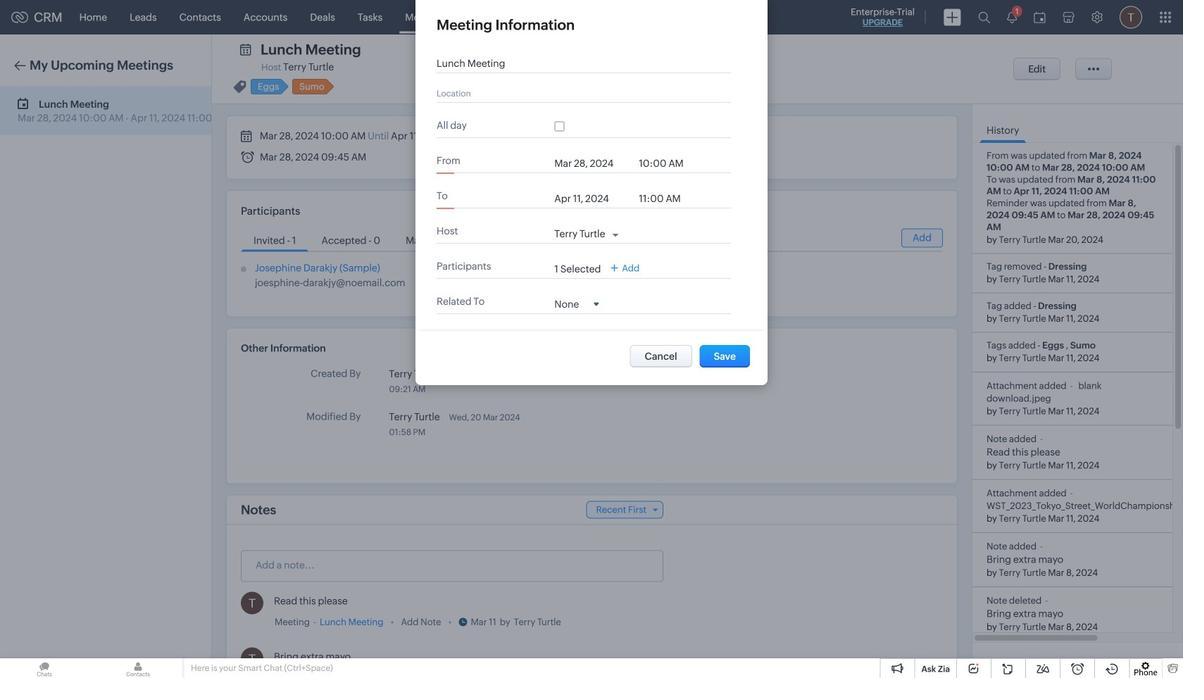 Task type: describe. For each thing, give the bounding box(es) containing it.
logo image
[[11, 12, 28, 23]]

Title text field
[[437, 58, 719, 69]]

mmm d, yyyy text field
[[555, 158, 632, 169]]

Add a note... field
[[242, 558, 662, 573]]

mmm d, yyyy text field
[[555, 193, 632, 204]]

Location text field
[[437, 87, 719, 99]]

hh:mm a text field
[[639, 158, 696, 169]]

hh:mm a text field
[[639, 193, 696, 204]]

calendar image
[[1034, 12, 1046, 23]]



Task type: vqa. For each thing, say whether or not it's contained in the screenshot.
the Channels "image"
no



Task type: locate. For each thing, give the bounding box(es) containing it.
contacts image
[[94, 659, 183, 679]]

None field
[[555, 298, 599, 310]]

signals element
[[999, 0, 1026, 35]]

profile element
[[1112, 0, 1151, 34]]

search element
[[970, 0, 999, 35]]

chats image
[[0, 659, 89, 679]]

profile image
[[1120, 6, 1143, 29]]

None button
[[1014, 58, 1061, 80], [630, 345, 693, 368], [700, 345, 750, 368], [1014, 58, 1061, 80], [630, 345, 693, 368], [700, 345, 750, 368]]

create menu image
[[944, 9, 962, 26]]

search image
[[979, 11, 991, 23]]

create menu element
[[936, 0, 970, 34]]



